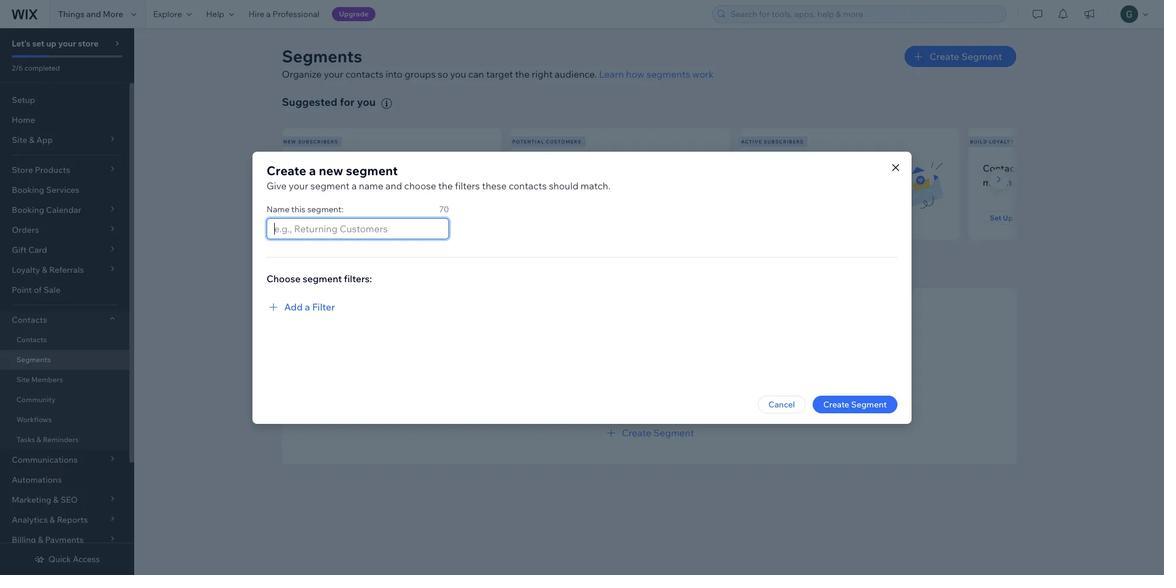 Task type: vqa. For each thing, say whether or not it's contained in the screenshot.
reCAPTCHA
no



Task type: locate. For each thing, give the bounding box(es) containing it.
contacts right the these
[[509, 180, 547, 192]]

1 vertical spatial new
[[571, 407, 587, 417]]

segment
[[962, 51, 1003, 62], [328, 214, 358, 223], [1015, 214, 1046, 223], [852, 399, 887, 410], [654, 427, 694, 439]]

your inside new contacts who recently subscribed to your mailing list
[[359, 177, 379, 188]]

on
[[788, 177, 799, 188]]

name this segment:
[[267, 204, 344, 215]]

1 up from the left
[[316, 214, 326, 223]]

0 vertical spatial create segment button
[[905, 46, 1017, 67]]

contacts inside segments organize your contacts into groups so you can target the right audience. learn how segments work
[[346, 68, 384, 80]]

1 horizontal spatial create segment
[[824, 399, 887, 410]]

segment up name
[[346, 163, 398, 178]]

2 who from the left
[[616, 162, 634, 174]]

2 vertical spatial create segment
[[622, 427, 694, 439]]

1 set up segment from the left
[[303, 214, 358, 223]]

new inside create a new segment give your segment a name and choose the filters these contacts should match.
[[319, 163, 343, 178]]

below.
[[737, 407, 762, 417]]

0 vertical spatial the
[[515, 68, 530, 80]]

new down suggested
[[283, 139, 297, 145]]

contacts inside create a new segment give your segment a name and choose the filters these contacts should match.
[[509, 180, 547, 192]]

explore
[[153, 9, 182, 19]]

0 vertical spatial and
[[86, 9, 101, 19]]

learn how segments work button
[[599, 67, 714, 81]]

add a filter
[[284, 301, 335, 313]]

0 horizontal spatial segments
[[16, 356, 51, 364]]

you right for
[[357, 95, 376, 109]]

1 vertical spatial potential
[[525, 162, 565, 174]]

2 horizontal spatial create segment
[[930, 51, 1003, 62]]

Name this segment: field
[[271, 219, 445, 239]]

0 vertical spatial segments
[[282, 46, 362, 67]]

subscribers down suggested
[[298, 139, 338, 145]]

subscribers for contacts
[[298, 139, 338, 145]]

segment left below.
[[701, 407, 735, 417]]

1 horizontal spatial set up segment button
[[983, 211, 1053, 226]]

a right add
[[305, 301, 310, 313]]

new up subscribed
[[296, 162, 316, 174]]

sidebar element
[[0, 28, 134, 576]]

subscribers up 'email'
[[764, 139, 804, 145]]

set right the name
[[303, 214, 315, 223]]

up for 2nd set up segment button from the right
[[316, 214, 326, 223]]

Search for tools, apps, help & more... field
[[727, 6, 1003, 22]]

who
[[359, 162, 378, 174], [616, 162, 634, 174], [865, 162, 883, 174]]

segments up organize
[[282, 46, 362, 67]]

and left more
[[86, 9, 101, 19]]

the inside segments organize your contacts into groups so you can target the right audience. learn how segments work
[[515, 68, 530, 80]]

customers up potential customers who haven't made a purchase yet
[[546, 139, 582, 145]]

1 vertical spatial contacts
[[12, 315, 47, 326]]

a
[[266, 9, 271, 19], [1047, 162, 1052, 174], [309, 163, 316, 178], [587, 177, 592, 188], [352, 180, 357, 192], [305, 301, 310, 313], [565, 407, 569, 417], [652, 407, 657, 417]]

things
[[58, 9, 85, 19]]

segment:
[[307, 204, 344, 215]]

set up segment down month
[[990, 214, 1046, 223]]

potential
[[512, 139, 545, 145], [525, 162, 565, 174]]

0 vertical spatial this
[[1094, 162, 1110, 174]]

new subscribers
[[283, 139, 338, 145]]

let's
[[12, 38, 30, 49]]

recently
[[380, 162, 416, 174]]

segments for segments
[[16, 356, 51, 364]]

0 horizontal spatial set up segment button
[[296, 211, 366, 226]]

customers for potential customers who haven't made a purchase yet
[[567, 162, 614, 174]]

subscribers up campaign at top
[[811, 162, 862, 174]]

this right the name
[[291, 204, 306, 215]]

1 horizontal spatial and
[[386, 180, 402, 192]]

1 vertical spatial active
[[754, 162, 782, 174]]

up
[[46, 38, 56, 49]]

0 horizontal spatial who
[[359, 162, 378, 174]]

potential for potential customers
[[512, 139, 545, 145]]

your right the 'up'
[[58, 38, 76, 49]]

into
[[386, 68, 403, 80]]

contacts for contacts "dropdown button"
[[12, 315, 47, 326]]

new left to
[[319, 163, 343, 178]]

this inside contacts with a birthday this month
[[1094, 162, 1110, 174]]

0 horizontal spatial subscribers
[[298, 139, 338, 145]]

segments up choose segment filters: at the top left
[[308, 254, 358, 267]]

0 horizontal spatial new
[[319, 163, 343, 178]]

your up suggested for you
[[324, 68, 344, 80]]

email
[[784, 162, 808, 174]]

give
[[267, 180, 287, 192]]

list
[[280, 128, 1165, 240]]

1 horizontal spatial create segment button
[[813, 396, 898, 414]]

upgrade
[[339, 9, 369, 18]]

your inside segments organize your contacts into groups so you can target the right audience. learn how segments work
[[324, 68, 344, 80]]

0 vertical spatial customers
[[546, 139, 582, 145]]

segments right how
[[647, 68, 690, 80]]

contacts inside new contacts who recently subscribed to your mailing list
[[318, 162, 357, 174]]

the left 'filters'
[[438, 180, 453, 192]]

set up segment button down month
[[983, 211, 1053, 226]]

new left segment,
[[571, 407, 587, 417]]

2 set from the left
[[990, 214, 1002, 223]]

0 horizontal spatial up
[[316, 214, 326, 223]]

list
[[416, 177, 429, 188]]

0 horizontal spatial create segment button
[[604, 426, 694, 440]]

active inside active email subscribers who clicked on your campaign
[[754, 162, 782, 174]]

set up segment button
[[296, 211, 366, 226], [983, 211, 1053, 226]]

name
[[359, 180, 384, 192]]

customers inside potential customers who haven't made a purchase yet
[[567, 162, 614, 174]]

1 horizontal spatial new
[[571, 407, 587, 417]]

this right birthday
[[1094, 162, 1110, 174]]

the left right
[[515, 68, 530, 80]]

2 vertical spatial contacts
[[509, 180, 547, 192]]

a left name
[[352, 180, 357, 192]]

1 vertical spatial new
[[296, 162, 316, 174]]

setup link
[[0, 90, 130, 110]]

segments inside "sidebar" element
[[16, 356, 51, 364]]

0 vertical spatial potential
[[512, 139, 545, 145]]

0 vertical spatial you
[[450, 68, 466, 80]]

0 vertical spatial active
[[742, 139, 762, 145]]

0 vertical spatial segments
[[647, 68, 690, 80]]

1 horizontal spatial the
[[515, 68, 530, 80]]

birthday
[[1054, 162, 1092, 174]]

who up purchase
[[616, 162, 634, 174]]

customers
[[546, 139, 582, 145], [567, 162, 614, 174]]

&
[[37, 436, 41, 444]]

your right to
[[359, 177, 379, 188]]

workflows link
[[0, 410, 130, 430]]

set up segment
[[303, 214, 358, 223], [990, 214, 1046, 223]]

1 vertical spatial and
[[386, 180, 402, 192]]

create inside create a new segment give your segment a name and choose the filters these contacts should match.
[[267, 163, 306, 178]]

set up segment for first set up segment button from right
[[990, 214, 1046, 223]]

new contacts who recently subscribed to your mailing list
[[296, 162, 429, 188]]

home link
[[0, 110, 130, 130]]

1 horizontal spatial up
[[1003, 214, 1013, 223]]

your inside create a new segment give your segment a name and choose the filters these contacts should match.
[[289, 180, 308, 192]]

purchase
[[594, 177, 635, 188]]

1 horizontal spatial segments
[[282, 46, 362, 67]]

you right so
[[450, 68, 466, 80]]

0 vertical spatial contacts
[[983, 162, 1024, 174]]

create
[[930, 51, 960, 62], [267, 163, 306, 178], [824, 399, 850, 410], [537, 407, 563, 417], [622, 427, 652, 439]]

0 horizontal spatial the
[[438, 180, 453, 192]]

1 vertical spatial you
[[357, 95, 376, 109]]

2 set up segment from the left
[[990, 214, 1046, 223]]

1 vertical spatial create segment button
[[813, 396, 898, 414]]

set up segment down subscribed
[[303, 214, 358, 223]]

2 up from the left
[[1003, 214, 1013, 223]]

new
[[283, 139, 297, 145], [296, 162, 316, 174]]

services
[[46, 185, 79, 195]]

potential customers
[[512, 139, 582, 145]]

1 horizontal spatial subscribers
[[764, 139, 804, 145]]

2 horizontal spatial who
[[865, 162, 883, 174]]

0 horizontal spatial set
[[303, 214, 315, 223]]

1 who from the left
[[359, 162, 378, 174]]

1 vertical spatial segments
[[308, 254, 358, 267]]

and down recently
[[386, 180, 402, 192]]

1 horizontal spatial this
[[1094, 162, 1110, 174]]

0 vertical spatial create segment
[[930, 51, 1003, 62]]

subscribers inside active email subscribers who clicked on your campaign
[[811, 162, 862, 174]]

suggested
[[282, 95, 338, 109]]

contacts button
[[0, 310, 130, 330]]

new for new contacts who recently subscribed to your mailing list
[[296, 162, 316, 174]]

a right made
[[587, 177, 592, 188]]

2 vertical spatial contacts
[[16, 336, 47, 344]]

0 horizontal spatial and
[[86, 9, 101, 19]]

create segment button
[[905, 46, 1017, 67], [813, 396, 898, 414], [604, 426, 694, 440]]

segments link
[[0, 350, 130, 370]]

contacts inside contacts with a birthday this month
[[983, 162, 1024, 174]]

contacts left the into
[[346, 68, 384, 80]]

1 horizontal spatial segments
[[647, 68, 690, 80]]

contacts up to
[[318, 162, 357, 174]]

quick access button
[[34, 555, 100, 565]]

point of sale
[[12, 285, 61, 296]]

point
[[12, 285, 32, 296]]

home
[[12, 115, 35, 125]]

segment
[[346, 163, 398, 178], [311, 180, 350, 192], [303, 273, 342, 285], [701, 407, 735, 417]]

0 vertical spatial contacts
[[346, 68, 384, 80]]

2 vertical spatial create segment button
[[604, 426, 694, 440]]

members
[[31, 376, 63, 384]]

create a new segment, or use a suggested segment below.
[[537, 407, 762, 417]]

right
[[532, 68, 553, 80]]

a right with
[[1047, 162, 1052, 174]]

2 horizontal spatial create segment button
[[905, 46, 1017, 67]]

active for active subscribers
[[742, 139, 762, 145]]

reminders
[[43, 436, 79, 444]]

cancel
[[769, 399, 795, 410]]

segments up site members
[[16, 356, 51, 364]]

your
[[58, 38, 76, 49], [324, 68, 344, 80], [359, 177, 379, 188], [801, 177, 821, 188], [289, 180, 308, 192]]

1 vertical spatial customers
[[567, 162, 614, 174]]

new for segment,
[[571, 407, 587, 417]]

organize
[[282, 68, 322, 80]]

your right on
[[801, 177, 821, 188]]

1 vertical spatial contacts
[[318, 162, 357, 174]]

0 vertical spatial new
[[283, 139, 297, 145]]

1 vertical spatial segments
[[16, 356, 51, 364]]

1 vertical spatial the
[[438, 180, 453, 192]]

0 horizontal spatial you
[[357, 95, 376, 109]]

new inside new contacts who recently subscribed to your mailing list
[[296, 162, 316, 174]]

up down month
[[1003, 214, 1013, 223]]

your right give on the top
[[289, 180, 308, 192]]

potential inside potential customers who haven't made a purchase yet
[[525, 162, 565, 174]]

point of sale link
[[0, 280, 130, 300]]

1 horizontal spatial set
[[990, 214, 1002, 223]]

who inside potential customers who haven't made a purchase yet
[[616, 162, 634, 174]]

segment down your segments
[[303, 273, 342, 285]]

who inside new contacts who recently subscribed to your mailing list
[[359, 162, 378, 174]]

1 set from the left
[[303, 214, 315, 223]]

contacts inside "dropdown button"
[[12, 315, 47, 326]]

a inside potential customers who haven't made a purchase yet
[[587, 177, 592, 188]]

customers up match.
[[567, 162, 614, 174]]

you
[[450, 68, 466, 80], [357, 95, 376, 109]]

active
[[742, 139, 762, 145], [754, 162, 782, 174]]

up
[[316, 214, 326, 223], [1003, 214, 1013, 223]]

set down month
[[990, 214, 1002, 223]]

0 horizontal spatial this
[[291, 204, 306, 215]]

contacts down contacts "dropdown button"
[[16, 336, 47, 344]]

up down subscribed
[[316, 214, 326, 223]]

who up name
[[359, 162, 378, 174]]

who up campaign at top
[[865, 162, 883, 174]]

more
[[103, 9, 123, 19]]

0 horizontal spatial set up segment
[[303, 214, 358, 223]]

contacts up month
[[983, 162, 1024, 174]]

1 horizontal spatial set up segment
[[990, 214, 1046, 223]]

set up segment button down subscribed
[[296, 211, 366, 226]]

1 horizontal spatial you
[[450, 68, 466, 80]]

segments inside segments organize your contacts into groups so you can target the right audience. learn how segments work
[[282, 46, 362, 67]]

site members
[[16, 376, 63, 384]]

contacts down point of sale
[[12, 315, 47, 326]]

tasks & reminders
[[16, 436, 79, 444]]

1 horizontal spatial who
[[616, 162, 634, 174]]

3 who from the left
[[865, 162, 883, 174]]

0 horizontal spatial create segment
[[622, 427, 694, 439]]

2 horizontal spatial subscribers
[[811, 162, 862, 174]]

0 vertical spatial new
[[319, 163, 343, 178]]

target
[[486, 68, 513, 80]]

new
[[319, 163, 343, 178], [571, 407, 587, 417]]

your
[[282, 254, 305, 267]]



Task type: describe. For each thing, give the bounding box(es) containing it.
a left segment,
[[565, 407, 569, 417]]

and inside create a new segment give your segment a name and choose the filters these contacts should match.
[[386, 180, 402, 192]]

you inside segments organize your contacts into groups so you can target the right audience. learn how segments work
[[450, 68, 466, 80]]

automations link
[[0, 470, 130, 490]]

filters
[[455, 180, 480, 192]]

quick access
[[48, 555, 100, 565]]

suggested for you
[[282, 95, 376, 109]]

suggested
[[658, 407, 699, 417]]

build loyalty
[[971, 139, 1015, 145]]

or
[[627, 407, 635, 417]]

set for 2nd set up segment button from the right
[[303, 214, 315, 223]]

your inside "sidebar" element
[[58, 38, 76, 49]]

add
[[284, 301, 303, 313]]

should
[[549, 180, 579, 192]]

segment,
[[589, 407, 625, 417]]

active subscribers
[[742, 139, 804, 145]]

quick
[[48, 555, 71, 565]]

setup
[[12, 95, 35, 105]]

match.
[[581, 180, 611, 192]]

0 horizontal spatial segments
[[308, 254, 358, 267]]

clicked
[[754, 177, 786, 188]]

hire a professional
[[249, 9, 320, 19]]

up for first set up segment button from right
[[1003, 214, 1013, 223]]

to
[[348, 177, 357, 188]]

made
[[560, 177, 585, 188]]

help
[[206, 9, 224, 19]]

a right the hire at top left
[[266, 9, 271, 19]]

with
[[1026, 162, 1045, 174]]

choose
[[404, 180, 436, 192]]

can
[[469, 68, 484, 80]]

filters:
[[344, 273, 372, 285]]

1 set up segment button from the left
[[296, 211, 366, 226]]

2/6
[[12, 64, 23, 72]]

contacts link
[[0, 330, 130, 350]]

active for active email subscribers who clicked on your campaign
[[754, 162, 782, 174]]

build
[[971, 139, 988, 145]]

workflows
[[16, 416, 52, 424]]

completed
[[24, 64, 60, 72]]

these
[[482, 180, 507, 192]]

set up segment for 2nd set up segment button from the right
[[303, 214, 358, 223]]

community link
[[0, 390, 130, 410]]

contacts for contacts link
[[16, 336, 47, 344]]

segments for segments organize your contacts into groups so you can target the right audience. learn how segments work
[[282, 46, 362, 67]]

so
[[438, 68, 448, 80]]

learn
[[599, 68, 624, 80]]

your segments
[[282, 254, 358, 267]]

a inside contacts with a birthday this month
[[1047, 162, 1052, 174]]

filter
[[312, 301, 335, 313]]

segments organize your contacts into groups so you can target the right audience. learn how segments work
[[282, 46, 714, 80]]

groups
[[405, 68, 436, 80]]

your inside active email subscribers who clicked on your campaign
[[801, 177, 821, 188]]

set for first set up segment button from right
[[990, 214, 1002, 223]]

let's set up your store
[[12, 38, 99, 49]]

potential customers who haven't made a purchase yet
[[525, 162, 651, 188]]

yet
[[637, 177, 651, 188]]

tasks
[[16, 436, 35, 444]]

help button
[[199, 0, 241, 28]]

new for new subscribers
[[283, 139, 297, 145]]

contacts with a birthday this month
[[983, 162, 1110, 188]]

who for your
[[359, 162, 378, 174]]

campaign
[[823, 177, 867, 188]]

automations
[[12, 475, 62, 486]]

work
[[693, 68, 714, 80]]

choose
[[267, 273, 301, 285]]

70
[[439, 204, 449, 215]]

2/6 completed
[[12, 64, 60, 72]]

community
[[16, 396, 55, 404]]

a down new subscribers
[[309, 163, 316, 178]]

subscribed
[[296, 177, 346, 188]]

things and more
[[58, 9, 123, 19]]

a inside button
[[305, 301, 310, 313]]

potential for potential customers who haven't made a purchase yet
[[525, 162, 565, 174]]

who for purchase
[[616, 162, 634, 174]]

cancel button
[[758, 396, 806, 414]]

a right use
[[652, 407, 657, 417]]

choose segment filters:
[[267, 273, 372, 285]]

booking
[[12, 185, 44, 195]]

for
[[340, 95, 355, 109]]

site
[[16, 376, 30, 384]]

the inside create a new segment give your segment a name and choose the filters these contacts should match.
[[438, 180, 453, 192]]

add a filter button
[[267, 300, 335, 314]]

of
[[34, 285, 42, 296]]

store
[[78, 38, 99, 49]]

1 vertical spatial create segment
[[824, 399, 887, 410]]

booking services link
[[0, 180, 130, 200]]

professional
[[273, 9, 320, 19]]

1 vertical spatial this
[[291, 204, 306, 215]]

set
[[32, 38, 44, 49]]

sale
[[44, 285, 61, 296]]

name
[[267, 204, 290, 215]]

loyalty
[[990, 139, 1015, 145]]

new for segment
[[319, 163, 343, 178]]

subscribers for email
[[764, 139, 804, 145]]

2 set up segment button from the left
[[983, 211, 1053, 226]]

who inside active email subscribers who clicked on your campaign
[[865, 162, 883, 174]]

segments inside segments organize your contacts into groups so you can target the right audience. learn how segments work
[[647, 68, 690, 80]]

haven't
[[525, 177, 557, 188]]

active email subscribers who clicked on your campaign
[[754, 162, 883, 188]]

list containing new contacts who recently subscribed to your mailing list
[[280, 128, 1165, 240]]

segment up segment:
[[311, 180, 350, 192]]

create a new segment give your segment a name and choose the filters these contacts should match.
[[267, 163, 611, 192]]

audience.
[[555, 68, 597, 80]]

mailing
[[381, 177, 414, 188]]

how
[[626, 68, 645, 80]]

upgrade button
[[332, 7, 376, 21]]

use
[[637, 407, 650, 417]]

customers for potential customers
[[546, 139, 582, 145]]



